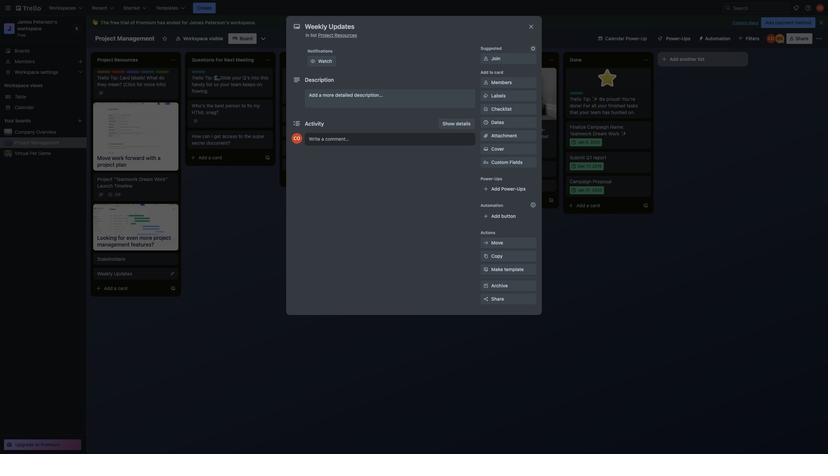Task type: vqa. For each thing, say whether or not it's contained in the screenshot.
sm image in Checklist link
yes



Task type: describe. For each thing, give the bounding box(es) containing it.
color: lime, title: "halp" element
[[156, 71, 169, 76]]

can inside trello tip trello tip: this is where assigned tasks live so that your team can see who's working on what and when it's due.
[[346, 82, 354, 87]]

archive
[[491, 283, 508, 289]]

color: sky, title: "trello tip" element for trello tip: this is where assigned tasks live so that your team can see who's working on what and when it's due.
[[286, 71, 304, 76]]

9,
[[586, 140, 589, 145]]

virtual pet game link
[[15, 150, 83, 157]]

add inside "button"
[[765, 20, 774, 25]]

create from template… image for who's the best person to fix my html snag?
[[265, 155, 270, 160]]

almost
[[411, 82, 426, 87]]

1 horizontal spatial christina overa (christinaovera) image
[[816, 4, 824, 12]]

trello tip trello tip: splash those redtape- heavy issues that are slowing your team down here.
[[475, 122, 549, 146]]

Write a comment text field
[[305, 133, 475, 145]]

cover link
[[481, 144, 537, 154]]

submit
[[570, 155, 585, 160]]

your down for
[[580, 110, 589, 115]]

add inside button
[[670, 56, 679, 62]]

project "teamwork dream work" launch timeline link
[[97, 176, 174, 189]]

trello tip: card labels! what do they mean? (click for more info)
[[97, 75, 166, 87]]

freelancer contracts
[[475, 168, 520, 174]]

resources
[[335, 32, 357, 38]]

sm image for join
[[483, 55, 489, 62]]

peterson's inside james peterson's workspace free
[[33, 19, 57, 25]]

all
[[592, 103, 596, 109]]

a down document?
[[208, 155, 211, 160]]

this
[[261, 75, 268, 81]]

add a more detailed description…
[[309, 92, 383, 98]]

a left 'what'
[[319, 92, 321, 98]]

17,
[[586, 164, 591, 169]]

overview
[[36, 129, 56, 135]]

review
[[394, 103, 408, 109]]

open information menu image
[[805, 5, 811, 11]]

card for leftmost create from template… image
[[118, 285, 128, 291]]

tasks inside 'trello tip: 💬for those in-between tasks that are almost done but also awaiting one last step.'
[[381, 82, 392, 87]]

6
[[118, 192, 121, 197]]

dec 17, 2019
[[578, 164, 602, 169]]

management inside "link"
[[31, 140, 59, 145]]

1 vertical spatial members link
[[481, 77, 537, 88]]

up
[[641, 36, 647, 41]]

add button button
[[481, 211, 537, 222]]

tip inside trello tip trello tip: splash those redtape- heavy issues that are slowing your team down here.
[[487, 122, 493, 127]]

a down weekly updates
[[114, 285, 116, 291]]

add a card down write a comment text field
[[387, 145, 411, 151]]

team for q's
[[231, 82, 242, 87]]

add a card down budget approval
[[482, 197, 506, 203]]

more inside the add a more detailed description… link
[[323, 92, 334, 98]]

add button
[[491, 213, 516, 219]]

james inside james peterson's workspace free
[[17, 19, 32, 25]]

tip: for live
[[299, 75, 307, 81]]

boards
[[15, 118, 31, 123]]

color: sky, title: "trello tip" element for trello tip: ✨ be proud! you're done! for all your finished tasks that your team has hustled on.
[[570, 92, 588, 97]]

workspace visible
[[183, 36, 223, 41]]

person
[[225, 103, 240, 109]]

automation inside button
[[705, 36, 731, 41]]

jan 9, 2020
[[578, 140, 600, 145]]

game
[[38, 150, 51, 156]]

tasks inside trello tip trello tip: this is where assigned tasks live so that your team can see who's working on what and when it's due.
[[286, 82, 298, 87]]

calendar power-up
[[605, 36, 647, 41]]

primary element
[[0, 0, 828, 16]]

Dec 17, 2019 checkbox
[[570, 162, 604, 170]]

trello inside 'trello tip: 💬for those in-between tasks that are almost done but also awaiting one last step.'
[[381, 75, 393, 81]]

detailed
[[335, 92, 353, 98]]

project inside project "teamwork dream work" launch timeline
[[97, 176, 112, 182]]

.
[[255, 20, 256, 25]]

weekly updates link
[[97, 270, 174, 277]]

stakeholders
[[97, 256, 125, 262]]

workspace for workspace visible
[[183, 36, 208, 41]]

j
[[7, 25, 11, 32]]

color: red, title: "priority" element
[[112, 71, 126, 76]]

sketch inside design team sketch site banner
[[286, 114, 301, 119]]

card down add power-ups link
[[496, 197, 506, 203]]

list right in
[[311, 32, 317, 38]]

plans
[[748, 20, 759, 25]]

a down jan 31, 2020 option
[[587, 203, 589, 208]]

Board name text field
[[92, 33, 158, 44]]

also
[[447, 82, 456, 87]]

labels!
[[131, 75, 145, 81]]

budget approval link
[[475, 182, 553, 189]]

add board image
[[77, 118, 83, 123]]

dream inside 'finalize campaign name: teamwork dream work ✨'
[[593, 131, 607, 136]]

trello tip: card labels! what do they mean? (click for more info) link
[[97, 75, 174, 88]]

1
[[483, 149, 485, 154]]

and
[[337, 88, 345, 94]]

0 horizontal spatial create from template… image
[[170, 286, 176, 291]]

trello tip: 🌊slide your q's into this handy list so your team keeps on flowing. link
[[192, 75, 269, 95]]

team for where
[[334, 82, 345, 87]]

sm image for archive
[[483, 283, 489, 289]]

campaign inside 'finalize campaign name: teamwork dream work ✨'
[[587, 124, 609, 130]]

add down jan 31, 2020 option
[[576, 203, 585, 208]]

to down join
[[490, 70, 494, 75]]

trello inside trello tip: card labels! what do they mean? (click for more info)
[[97, 75, 109, 81]]

your left the q's
[[232, 75, 241, 81]]

0 horizontal spatial has
[[157, 20, 165, 25]]

contracts
[[499, 168, 520, 174]]

list right customer
[[323, 147, 330, 152]]

0 horizontal spatial premium
[[41, 442, 60, 448]]

virtual pet game
[[15, 150, 51, 156]]

payment
[[775, 20, 794, 25]]

board
[[240, 36, 253, 41]]

✨ inside trello tip trello tip: ✨ be proud! you're done! for all your finished tasks that your team has hustled on.
[[592, 96, 598, 102]]

labels
[[491, 93, 506, 99]]

0 horizontal spatial christina overa (christinaovera) image
[[766, 34, 776, 43]]

add a card down document?
[[198, 155, 222, 160]]

wave image
[[92, 20, 98, 26]]

that inside trello tip trello tip: splash those redtape- heavy issues that are slowing your team down here.
[[504, 133, 513, 139]]

when
[[346, 88, 357, 94]]

secret
[[192, 140, 205, 146]]

design inside design team sketch site banner
[[286, 109, 300, 114]]

power-ups button
[[653, 33, 695, 44]]

star or unstar board image
[[162, 36, 167, 41]]

christina overa (christinaovera) image
[[292, 133, 302, 144]]

fix
[[247, 103, 252, 109]]

jan for campaign
[[578, 188, 585, 193]]

jan for finalize
[[578, 140, 585, 145]]

this
[[309, 75, 318, 81]]

heavy
[[475, 133, 488, 139]]

1 horizontal spatial share button
[[786, 33, 812, 44]]

priority design team
[[112, 71, 151, 76]]

that inside trello tip trello tip: this is where assigned tasks live so that your team can see who's working on what and when it's due.
[[314, 82, 322, 87]]

your boards with 3 items element
[[4, 117, 67, 125]]

upgrade to premium link
[[4, 440, 81, 450]]

card
[[120, 75, 130, 81]]

sm image for suggested
[[530, 45, 537, 52]]

1 vertical spatial campaign
[[570, 179, 592, 184]]

tip: inside 'trello tip: 💬for those in-between tasks that are almost done but also awaiting one last step.'
[[394, 75, 402, 81]]

can inside how can i get access to the super secret document?
[[203, 133, 210, 139]]

2020 for campaign
[[590, 140, 600, 145]]

on inside trello tip trello tip: 🌊slide your q's into this handy list so your team keeps on flowing.
[[257, 82, 262, 87]]

how can i get access to the super secret document? link
[[192, 133, 269, 146]]

keeps
[[243, 82, 256, 87]]

workspace views
[[4, 83, 43, 88]]

sm image for labels
[[483, 93, 489, 99]]

add a more detailed description… link
[[305, 89, 475, 108]]

slowing
[[522, 133, 538, 139]]

are inside 'trello tip: 💬for those in-between tasks that are almost done but also awaiting one last step.'
[[403, 82, 410, 87]]

1 horizontal spatial color: purple, title: "design team" element
[[286, 109, 311, 114]]

👋 the free trial of premium has ended for james peterson's workspace .
[[92, 20, 256, 25]]

to inside who's the best person to fix my html snag?
[[242, 103, 246, 109]]

0 horizontal spatial design
[[126, 71, 140, 76]]

upgrade
[[15, 442, 34, 448]]

add right due.
[[309, 92, 318, 98]]

how
[[192, 133, 201, 139]]

site
[[302, 114, 310, 119]]

workspace inside james peterson's workspace free
[[17, 26, 42, 31]]

that inside 'trello tip: 💬for those in-between tasks that are almost done but also awaiting one last step.'
[[393, 82, 402, 87]]

team inside trello tip trello tip: ✨ be proud! you're done! for all your finished tasks that your team has hustled on.
[[590, 110, 601, 115]]

get
[[214, 133, 221, 139]]

Jan 9, 2020 checkbox
[[570, 138, 602, 146]]

/
[[117, 192, 118, 197]]

who's
[[192, 103, 205, 109]]

finalize campaign name: teamwork dream work ✨
[[570, 124, 627, 136]]

team for redtape-
[[475, 140, 486, 146]]

watch
[[318, 58, 332, 64]]

so inside trello tip trello tip: this is where assigned tasks live so that your team can see who's working on what and when it's due.
[[307, 82, 312, 87]]

sketch the "teamy dreamy" font link
[[286, 161, 363, 168]]

freelancer contracts link
[[475, 168, 553, 174]]

1 horizontal spatial peterson's
[[205, 20, 229, 25]]

work"
[[154, 176, 168, 182]]

trello tip halp
[[141, 71, 165, 76]]

font
[[348, 161, 357, 167]]

0 horizontal spatial members
[[15, 59, 35, 64]]

color: sky, title: "trello tip" element for trello tip: splash those redtape- heavy issues that are slowing your team down here.
[[475, 122, 493, 127]]

actions
[[481, 230, 495, 235]]

description
[[305, 77, 334, 83]]

0 notifications image
[[792, 4, 800, 12]]

sm image for cover
[[483, 146, 489, 152]]

1 horizontal spatial share
[[796, 36, 808, 41]]

sm image for move
[[483, 240, 489, 246]]

custom fields
[[491, 159, 523, 165]]

add down write a comment text field
[[387, 145, 396, 151]]

ben nelson (bennelson96) image
[[775, 34, 784, 43]]

1 horizontal spatial james
[[189, 20, 204, 25]]

add down the secret
[[198, 155, 207, 160]]

drafts
[[308, 128, 321, 134]]

my
[[254, 103, 260, 109]]

edit email drafts
[[286, 128, 321, 134]]

last
[[409, 88, 417, 94]]

to right upgrade
[[35, 442, 40, 448]]

how can i get access to the super secret document?
[[192, 133, 265, 146]]

list inside button
[[698, 56, 705, 62]]

add down weekly
[[104, 285, 113, 291]]

premium inside banner
[[136, 20, 156, 25]]

0 horizontal spatial members link
[[0, 56, 87, 67]]

who's the best person to fix my html snag?
[[192, 103, 260, 115]]

0 horizontal spatial automation
[[481, 203, 503, 208]]

0 vertical spatial team
[[141, 71, 151, 76]]

1 vertical spatial power-ups
[[481, 176, 502, 181]]

add right budget
[[491, 186, 500, 192]]

trello tip trello tip: this is where assigned tasks live so that your team can see who's working on what and when it's due.
[[286, 71, 363, 101]]

edit
[[286, 128, 295, 134]]

calendar for calendar
[[15, 105, 34, 110]]

is
[[319, 75, 322, 81]]

those inside 'trello tip: 💬for those in-between tasks that are almost done but also awaiting one last step.'
[[417, 75, 430, 81]]



Task type: locate. For each thing, give the bounding box(es) containing it.
dream left work"
[[139, 176, 153, 182]]

design
[[126, 71, 140, 76], [286, 109, 300, 114]]

work
[[608, 131, 619, 136]]

edit card image
[[170, 271, 175, 276]]

see
[[355, 82, 363, 87]]

the inside how can i get access to the super secret document?
[[244, 133, 251, 139]]

add left payment
[[765, 20, 774, 25]]

calendar
[[605, 36, 625, 41], [15, 105, 34, 110]]

suggested
[[481, 46, 502, 51]]

0 horizontal spatial dream
[[139, 176, 153, 182]]

1 horizontal spatial more
[[323, 92, 334, 98]]

ups
[[682, 36, 691, 41], [495, 176, 502, 181], [517, 186, 526, 192]]

1 vertical spatial color: orange, title: "one more step" element
[[475, 164, 489, 166]]

automation
[[705, 36, 731, 41], [481, 203, 503, 208]]

sm image for members
[[483, 79, 489, 86]]

sm image inside checklist link
[[483, 106, 489, 113]]

that inside trello tip trello tip: ✨ be proud! you're done! for all your finished tasks that your team has hustled on.
[[570, 110, 578, 115]]

workspace inside banner
[[230, 20, 255, 25]]

sm image for automation
[[696, 33, 705, 43]]

create from template… image
[[454, 146, 459, 151], [549, 198, 554, 203], [170, 286, 176, 291]]

tip: for handy
[[205, 75, 213, 81]]

tip for trello tip: this is where assigned tasks live so that your team can see who's working on what and when it's due.
[[298, 71, 304, 76]]

1 horizontal spatial members
[[491, 80, 512, 85]]

add left button
[[491, 213, 500, 219]]

1 vertical spatial share
[[491, 296, 504, 302]]

who's the best person to fix my html snag? link
[[192, 103, 269, 116]]

team left halp
[[141, 71, 151, 76]]

show menu image
[[816, 35, 822, 42]]

tip for trello tip: ✨ be proud! you're done! for all your finished tasks that your team has hustled on.
[[582, 92, 588, 97]]

company overview
[[15, 129, 56, 135]]

james peterson's workspace free
[[17, 19, 58, 38]]

color: orange, title: "one more step" element for freelancer
[[475, 164, 489, 166]]

workspace
[[183, 36, 208, 41], [4, 83, 29, 88]]

what
[[325, 88, 335, 94]]

power- inside the power-ups button
[[666, 36, 682, 41]]

project up launch
[[97, 176, 112, 182]]

share down archive
[[491, 296, 504, 302]]

sm image up add another list button
[[696, 33, 705, 43]]

create from template… image
[[265, 155, 270, 160], [643, 203, 648, 208]]

0 vertical spatial dream
[[593, 131, 607, 136]]

31,
[[586, 188, 591, 193]]

sm image for copy
[[483, 253, 489, 260]]

christina overa (christinaovera) image right filters
[[766, 34, 776, 43]]

james up workspace visible button
[[189, 20, 204, 25]]

tip: inside trello tip trello tip: splash those redtape- heavy issues that are slowing your team down here.
[[488, 127, 496, 132]]

sketch down curate
[[286, 161, 301, 167]]

access
[[222, 133, 237, 139]]

2 vertical spatial the
[[302, 161, 309, 167]]

1 vertical spatial calendar
[[15, 105, 34, 110]]

1 vertical spatial has
[[602, 110, 610, 115]]

in
[[306, 32, 309, 38]]

add a card down weekly updates
[[104, 285, 128, 291]]

sm image inside watch button
[[310, 58, 316, 65]]

to inside how can i get access to the super secret document?
[[239, 133, 243, 139]]

color: sky, title: "trello tip" element
[[141, 71, 159, 76], [192, 71, 210, 76], [286, 71, 304, 76], [570, 92, 588, 97], [475, 122, 493, 127]]

0 horizontal spatial color: orange, title: "one more step" element
[[286, 142, 300, 145]]

0 vertical spatial more
[[144, 82, 155, 87]]

1 vertical spatial ups
[[495, 176, 502, 181]]

trello tip trello tip: 🌊slide your q's into this handy list so your team keeps on flowing.
[[192, 71, 268, 94]]

1 vertical spatial premium
[[41, 442, 60, 448]]

calendar for calendar power-up
[[605, 36, 625, 41]]

that down is
[[314, 82, 322, 87]]

name:
[[610, 124, 624, 130]]

so down 🌊slide at left
[[214, 82, 219, 87]]

on left 'what'
[[318, 88, 324, 94]]

more inside trello tip: card labels! what do they mean? (click for more info)
[[144, 82, 155, 87]]

0 vertical spatial members link
[[0, 56, 87, 67]]

the left "teamy
[[302, 161, 309, 167]]

team inside trello tip trello tip: splash those redtape- heavy issues that are slowing your team down here.
[[475, 140, 486, 146]]

done!
[[570, 103, 582, 109]]

upgrade to premium
[[15, 442, 60, 448]]

0 horizontal spatial ups
[[495, 176, 502, 181]]

team inside trello tip trello tip: this is where assigned tasks live so that your team can see who's working on what and when it's due.
[[334, 82, 345, 87]]

team down heavy
[[475, 140, 486, 146]]

1 horizontal spatial the
[[244, 133, 251, 139]]

1 horizontal spatial ups
[[517, 186, 526, 192]]

0 horizontal spatial workspace
[[17, 26, 42, 31]]

0 vertical spatial on
[[257, 82, 262, 87]]

1 horizontal spatial project management
[[95, 35, 155, 42]]

the for who's
[[207, 103, 214, 109]]

team
[[231, 82, 242, 87], [334, 82, 345, 87], [590, 110, 601, 115], [475, 140, 486, 146]]

on inside trello tip trello tip: this is where assigned tasks live so that your team can see who's working on what and when it's due.
[[318, 88, 324, 94]]

0 vertical spatial power-ups
[[666, 36, 691, 41]]

issues
[[489, 133, 503, 139]]

0 horizontal spatial on
[[257, 82, 262, 87]]

on.
[[628, 110, 635, 115]]

sm image inside automation button
[[696, 33, 705, 43]]

0 vertical spatial create from template… image
[[454, 146, 459, 151]]

the left super
[[244, 133, 251, 139]]

ups up the approval
[[495, 176, 502, 181]]

for
[[182, 20, 188, 25], [137, 82, 143, 87]]

project management down trial
[[95, 35, 155, 42]]

✨ down the name:
[[621, 131, 627, 136]]

project management inside project management text field
[[95, 35, 155, 42]]

are left slowing
[[514, 133, 521, 139]]

sm image down add to card
[[483, 79, 489, 86]]

pet
[[30, 150, 37, 156]]

the for sketch
[[302, 161, 309, 167]]

budget approval
[[475, 183, 511, 188]]

1 horizontal spatial on
[[318, 88, 324, 94]]

1 vertical spatial the
[[244, 133, 251, 139]]

color: orange, title: "one more step" element for curate
[[286, 142, 300, 145]]

finalize
[[570, 124, 586, 130]]

ups up add another list
[[682, 36, 691, 41]]

add payment method button
[[761, 17, 815, 28]]

0 horizontal spatial share
[[491, 296, 504, 302]]

2020 right 9,
[[590, 140, 600, 145]]

list right handy
[[206, 82, 212, 87]]

team inside design team sketch site banner
[[301, 109, 311, 114]]

1 vertical spatial 2020
[[592, 188, 602, 193]]

card for create from template… icon related to who's the best person to fix my html snag?
[[212, 155, 222, 160]]

1 horizontal spatial are
[[514, 133, 521, 139]]

customize views image
[[260, 35, 267, 42]]

dates button
[[481, 117, 537, 128]]

ended
[[166, 20, 180, 25]]

sm image for make template
[[483, 266, 489, 273]]

card for create from template… icon associated with finalize campaign name: teamwork dream work ✨
[[590, 203, 600, 208]]

the up snag?
[[207, 103, 214, 109]]

trello tip: splash those redtape- heavy issues that are slowing your team down here. link
[[475, 126, 553, 146]]

1 vertical spatial design
[[286, 109, 300, 114]]

add a card down jan 31, 2020 option
[[576, 203, 600, 208]]

✨ inside 'finalize campaign name: teamwork dream work ✨'
[[621, 131, 627, 136]]

1 vertical spatial those
[[513, 127, 525, 132]]

calendar down table
[[15, 105, 34, 110]]

power- inside add power-ups link
[[501, 186, 517, 192]]

color: orange, title: "one more step" element up freelancer at the right top of page
[[475, 164, 489, 166]]

2 horizontal spatial tasks
[[627, 103, 638, 109]]

0 horizontal spatial tasks
[[286, 82, 298, 87]]

tip: up for
[[583, 96, 591, 102]]

0 vertical spatial 2020
[[590, 140, 600, 145]]

checklist link
[[481, 104, 537, 115]]

1 vertical spatial project management
[[15, 140, 59, 145]]

color: orange, title: "one more step" element
[[286, 142, 300, 145], [475, 164, 489, 166]]

tip for trello tip: 🌊slide your q's into this handy list so your team keeps on flowing.
[[204, 71, 210, 76]]

2 jan from the top
[[578, 188, 585, 193]]

halp
[[156, 71, 165, 76]]

tasks up on.
[[627, 103, 638, 109]]

updates
[[114, 271, 132, 276]]

has left ended
[[157, 20, 165, 25]]

tip: inside trello tip trello tip: ✨ be proud! you're done! for all your finished tasks that your team has hustled on.
[[583, 96, 591, 102]]

for down labels!
[[137, 82, 143, 87]]

team up and
[[334, 82, 345, 87]]

so inside trello tip trello tip: 🌊slide your q's into this handy list so your team keeps on flowing.
[[214, 82, 219, 87]]

0 horizontal spatial project management
[[15, 140, 59, 145]]

0 vertical spatial calendar
[[605, 36, 625, 41]]

list inside trello tip trello tip: 🌊slide your q's into this handy list so your team keeps on flowing.
[[206, 82, 212, 87]]

has
[[157, 20, 165, 25], [602, 110, 610, 115]]

sm image
[[696, 33, 705, 43], [483, 55, 489, 62], [310, 58, 316, 65], [483, 93, 489, 99], [483, 106, 489, 113], [483, 240, 489, 246], [483, 253, 489, 260], [483, 266, 489, 273]]

tip: up 'live'
[[299, 75, 307, 81]]

sm image left watch on the left
[[310, 58, 316, 65]]

1 sketch from the top
[[286, 114, 301, 119]]

add inside button
[[491, 213, 500, 219]]

0 vertical spatial create from template… image
[[265, 155, 270, 160]]

management up game
[[31, 140, 59, 145]]

card for create from template… image to the top
[[401, 145, 411, 151]]

sm image inside "archive" link
[[483, 283, 489, 289]]

down
[[487, 140, 499, 146]]

your inside trello tip trello tip: this is where assigned tasks live so that your team can see who's working on what and when it's due.
[[323, 82, 333, 87]]

watch button
[[308, 56, 336, 67]]

are inside trello tip trello tip: splash those redtape- heavy issues that are slowing your team down here.
[[514, 133, 521, 139]]

assigned
[[338, 75, 357, 81]]

0 vertical spatial automation
[[705, 36, 731, 41]]

sm image left archive
[[483, 283, 489, 289]]

on
[[257, 82, 262, 87], [318, 88, 324, 94]]

1 vertical spatial create from template… image
[[643, 203, 648, 208]]

power- inside calendar power-up link
[[626, 36, 641, 41]]

weekly updates
[[97, 271, 132, 276]]

0 vertical spatial color: purple, title: "design team" element
[[126, 71, 151, 76]]

1 vertical spatial members
[[491, 80, 512, 85]]

0 horizontal spatial share button
[[481, 294, 537, 305]]

your inside trello tip trello tip: splash those redtape- heavy issues that are slowing your team down here.
[[539, 133, 549, 139]]

move link
[[481, 238, 537, 248]]

workspace for workspace views
[[4, 83, 29, 88]]

your down redtape-
[[539, 133, 549, 139]]

your
[[232, 75, 241, 81], [220, 82, 229, 87], [323, 82, 333, 87], [598, 103, 607, 109], [580, 110, 589, 115], [539, 133, 549, 139]]

1 jan from the top
[[578, 140, 585, 145]]

sm image inside copy link
[[483, 253, 489, 260]]

add down budget
[[482, 197, 491, 203]]

management inside text field
[[117, 35, 155, 42]]

1 horizontal spatial premium
[[136, 20, 156, 25]]

sm image left join
[[483, 55, 489, 62]]

power-ups inside button
[[666, 36, 691, 41]]

jan left 9,
[[578, 140, 585, 145]]

1 horizontal spatial ✨
[[621, 131, 627, 136]]

color: yellow, title: "copy request" element
[[97, 71, 111, 73]]

that up one
[[393, 82, 402, 87]]

2 horizontal spatial ups
[[682, 36, 691, 41]]

sm image inside the make template link
[[483, 266, 489, 273]]

tip: for that
[[488, 127, 496, 132]]

step.
[[418, 88, 429, 94]]

banner
[[87, 16, 828, 29]]

1 horizontal spatial for
[[182, 20, 188, 25]]

card down the 'jan 31, 2020'
[[590, 203, 600, 208]]

fields
[[510, 159, 523, 165]]

1 horizontal spatial workspace
[[183, 36, 208, 41]]

your down 🌊slide at left
[[220, 82, 229, 87]]

for inside banner
[[182, 20, 188, 25]]

1 vertical spatial workspace
[[17, 26, 42, 31]]

j link
[[4, 23, 15, 34]]

2 horizontal spatial the
[[302, 161, 309, 167]]

members down boards
[[15, 59, 35, 64]]

so up working
[[307, 82, 312, 87]]

tip inside trello tip trello tip: this is where assigned tasks live so that your team can see who's working on what and when it's due.
[[298, 71, 304, 76]]

dec
[[578, 164, 585, 169]]

0 vertical spatial management
[[117, 35, 155, 42]]

sm image down actions at right bottom
[[483, 240, 489, 246]]

jan
[[578, 140, 585, 145], [578, 188, 585, 193]]

color: purple, title: "design team" element
[[126, 71, 151, 76], [286, 109, 311, 114]]

project management link
[[15, 139, 83, 146]]

the inside who's the best person to fix my html snag?
[[207, 103, 214, 109]]

project management inside project management "link"
[[15, 140, 59, 145]]

team inside trello tip trello tip: 🌊slide your q's into this handy list so your team keeps on flowing.
[[231, 82, 242, 87]]

search image
[[726, 5, 731, 11]]

christina overa (christinaovera) image
[[816, 4, 824, 12], [766, 34, 776, 43]]

✨ up all
[[592, 96, 598, 102]]

workspace
[[230, 20, 255, 25], [17, 26, 42, 31]]

sm image inside move link
[[483, 240, 489, 246]]

members link down boards
[[0, 56, 87, 67]]

0 horizontal spatial so
[[214, 82, 219, 87]]

ups inside button
[[682, 36, 691, 41]]

teamwork
[[570, 131, 592, 136]]

method
[[795, 20, 811, 25]]

project
[[318, 32, 333, 38], [95, 35, 116, 42], [15, 140, 30, 145], [97, 176, 112, 182]]

your down be on the top
[[598, 103, 607, 109]]

0 vertical spatial sketch
[[286, 114, 301, 119]]

1 horizontal spatial can
[[346, 82, 354, 87]]

1 horizontal spatial workspace
[[230, 20, 255, 25]]

to left fix
[[242, 103, 246, 109]]

0 vertical spatial the
[[207, 103, 214, 109]]

launch
[[97, 183, 113, 189]]

1 horizontal spatial create from template… image
[[643, 203, 648, 208]]

for inside trello tip: card labels! what do they mean? (click for more info)
[[137, 82, 143, 87]]

0 horizontal spatial are
[[403, 82, 410, 87]]

has inside trello tip trello tip: ✨ be proud! you're done! for all your finished tasks that your team has hustled on.
[[602, 110, 610, 115]]

2 so from the left
[[307, 82, 312, 87]]

tasks up who's
[[286, 82, 298, 87]]

1 horizontal spatial those
[[513, 127, 525, 132]]

filters button
[[736, 33, 761, 44]]

premium right "of"
[[136, 20, 156, 25]]

2 sketch from the top
[[286, 161, 301, 167]]

1 so from the left
[[214, 82, 219, 87]]

0 vertical spatial are
[[403, 82, 410, 87]]

💬for
[[403, 75, 416, 81]]

sketch inside sketch the "teamy dreamy" font link
[[286, 161, 301, 167]]

sketch site banner link
[[286, 113, 363, 120]]

campaign up jan 31, 2020 option
[[570, 179, 592, 184]]

submit q1 report
[[570, 155, 606, 160]]

None text field
[[302, 21, 521, 33]]

team left keeps
[[231, 82, 242, 87]]

curate customer list link
[[286, 146, 363, 153]]

0 vertical spatial share
[[796, 36, 808, 41]]

1 vertical spatial team
[[301, 109, 311, 114]]

members link up labels link
[[481, 77, 537, 88]]

project up notifications
[[318, 32, 333, 38]]

1 horizontal spatial members link
[[481, 77, 537, 88]]

those inside trello tip trello tip: splash those redtape- heavy issues that are slowing your team down here.
[[513, 127, 525, 132]]

1 vertical spatial more
[[323, 92, 334, 98]]

those up almost
[[417, 75, 430, 81]]

checklist
[[491, 106, 512, 112]]

0 vertical spatial for
[[182, 20, 188, 25]]

handy
[[192, 82, 205, 87]]

add left another
[[670, 56, 679, 62]]

has down 'finished'
[[602, 110, 610, 115]]

super
[[252, 133, 265, 139]]

a down write a comment text field
[[397, 145, 400, 151]]

premium right upgrade
[[41, 442, 60, 448]]

design team sketch site banner
[[286, 109, 326, 119]]

tasks
[[286, 82, 298, 87], [381, 82, 392, 87], [627, 103, 638, 109]]

0 horizontal spatial calendar
[[15, 105, 34, 110]]

Jan 31, 2020 checkbox
[[570, 186, 604, 194]]

0 vertical spatial ✨
[[592, 96, 598, 102]]

2020 for proposal
[[592, 188, 602, 193]]

sm image for checklist
[[483, 106, 489, 113]]

1 vertical spatial create from template… image
[[549, 198, 554, 203]]

in list project resources
[[306, 32, 357, 38]]

2 vertical spatial ups
[[517, 186, 526, 192]]

0 vertical spatial members
[[15, 59, 35, 64]]

submit q1 report link
[[570, 154, 647, 161]]

color: orange, title: "one more step" element up curate
[[286, 142, 300, 145]]

those
[[417, 75, 430, 81], [513, 127, 525, 132]]

project up the virtual
[[15, 140, 30, 145]]

1 horizontal spatial create from template… image
[[454, 146, 459, 151]]

sm image down down
[[483, 146, 489, 152]]

0 vertical spatial has
[[157, 20, 165, 25]]

1 vertical spatial color: purple, title: "design team" element
[[286, 109, 311, 114]]

i
[[212, 133, 213, 139]]

sm image up join link
[[530, 45, 537, 52]]

color: sky, title: "trello tip" element for trello tip: 🌊slide your q's into this handy list so your team keeps on flowing.
[[192, 71, 210, 76]]

tip: up handy
[[205, 75, 213, 81]]

legal review link
[[381, 103, 458, 109]]

workspace up "board" link
[[230, 20, 255, 25]]

power-ups up budget approval
[[481, 176, 502, 181]]

of
[[130, 20, 135, 25]]

a down budget approval
[[492, 197, 495, 203]]

sm image inside join link
[[483, 55, 489, 62]]

1 vertical spatial sketch
[[286, 161, 301, 167]]

campaign up work
[[587, 124, 609, 130]]

sm image inside labels link
[[483, 93, 489, 99]]

tip: inside trello tip: card labels! what do they mean? (click for more info)
[[110, 75, 118, 81]]

legal review
[[381, 103, 408, 109]]

workspace inside button
[[183, 36, 208, 41]]

tip: up mean?
[[110, 75, 118, 81]]

project down "the"
[[95, 35, 116, 42]]

create from template… image for finalize campaign name: teamwork dream work ✨
[[643, 203, 648, 208]]

tasks inside trello tip trello tip: ✨ be proud! you're done! for all your finished tasks that your team has hustled on.
[[627, 103, 638, 109]]

add down suggested
[[481, 70, 488, 75]]

workspace left visible
[[183, 36, 208, 41]]

copy link
[[481, 251, 537, 262]]

power-ups
[[666, 36, 691, 41], [481, 176, 502, 181]]

tip: inside trello tip trello tip: 🌊slide your q's into this handy list so your team keeps on flowing.
[[205, 75, 213, 81]]

tip: inside trello tip trello tip: this is where assigned tasks live so that your team can see who's working on what and when it's due.
[[299, 75, 307, 81]]

0 vertical spatial can
[[346, 82, 354, 87]]

james
[[17, 19, 32, 25], [189, 20, 204, 25]]

archive link
[[481, 281, 537, 291]]

banner containing 👋
[[87, 16, 828, 29]]

1 vertical spatial can
[[203, 133, 210, 139]]

Search field
[[731, 3, 789, 13]]

0 vertical spatial christina overa (christinaovera) image
[[816, 4, 824, 12]]

0 vertical spatial workspace
[[230, 20, 255, 25]]

to
[[490, 70, 494, 75], [242, 103, 246, 109], [239, 133, 243, 139], [35, 442, 40, 448]]

1 vertical spatial on
[[318, 88, 324, 94]]

0 horizontal spatial peterson's
[[33, 19, 57, 25]]

on down "into"
[[257, 82, 262, 87]]

button
[[501, 213, 516, 219]]

project inside text field
[[95, 35, 116, 42]]

peterson's up boards link at the left top
[[33, 19, 57, 25]]

sm image left copy on the bottom
[[483, 253, 489, 260]]

1 vertical spatial ✨
[[621, 131, 627, 136]]

proud!
[[606, 96, 620, 102]]

0 vertical spatial jan
[[578, 140, 585, 145]]

1 vertical spatial automation
[[481, 203, 503, 208]]

card down join
[[495, 70, 503, 75]]

free
[[110, 20, 119, 25]]

ups down freelancer contracts link
[[517, 186, 526, 192]]

timeline
[[114, 183, 132, 189]]

join link
[[481, 53, 537, 64]]

card down write a comment text field
[[401, 145, 411, 151]]

dream inside project "teamwork dream work" launch timeline
[[139, 176, 153, 182]]

sm image
[[530, 45, 537, 52], [483, 79, 489, 86], [483, 146, 489, 152], [483, 283, 489, 289]]

card down updates
[[118, 285, 128, 291]]

labels link
[[481, 91, 537, 101]]

campaign proposal
[[570, 179, 612, 184]]

0 horizontal spatial can
[[203, 133, 210, 139]]

that down "done!"
[[570, 110, 578, 115]]

tip inside trello tip trello tip: ✨ be proud! you're done! for all your finished tasks that your team has hustled on.
[[582, 92, 588, 97]]

0 horizontal spatial color: purple, title: "design team" element
[[126, 71, 151, 76]]

sm image inside cover link
[[483, 146, 489, 152]]

0 horizontal spatial the
[[207, 103, 214, 109]]

more left and
[[323, 92, 334, 98]]

tip: for for
[[583, 96, 591, 102]]

1 vertical spatial dream
[[139, 176, 153, 182]]

do
[[159, 75, 164, 81]]

1 vertical spatial christina overa (christinaovera) image
[[766, 34, 776, 43]]

sm image for watch
[[310, 58, 316, 65]]

1 horizontal spatial so
[[307, 82, 312, 87]]

those up slowing
[[513, 127, 525, 132]]

workspace up table
[[4, 83, 29, 88]]

tip inside trello tip trello tip: 🌊slide your q's into this handy list so your team keeps on flowing.
[[204, 71, 210, 76]]



